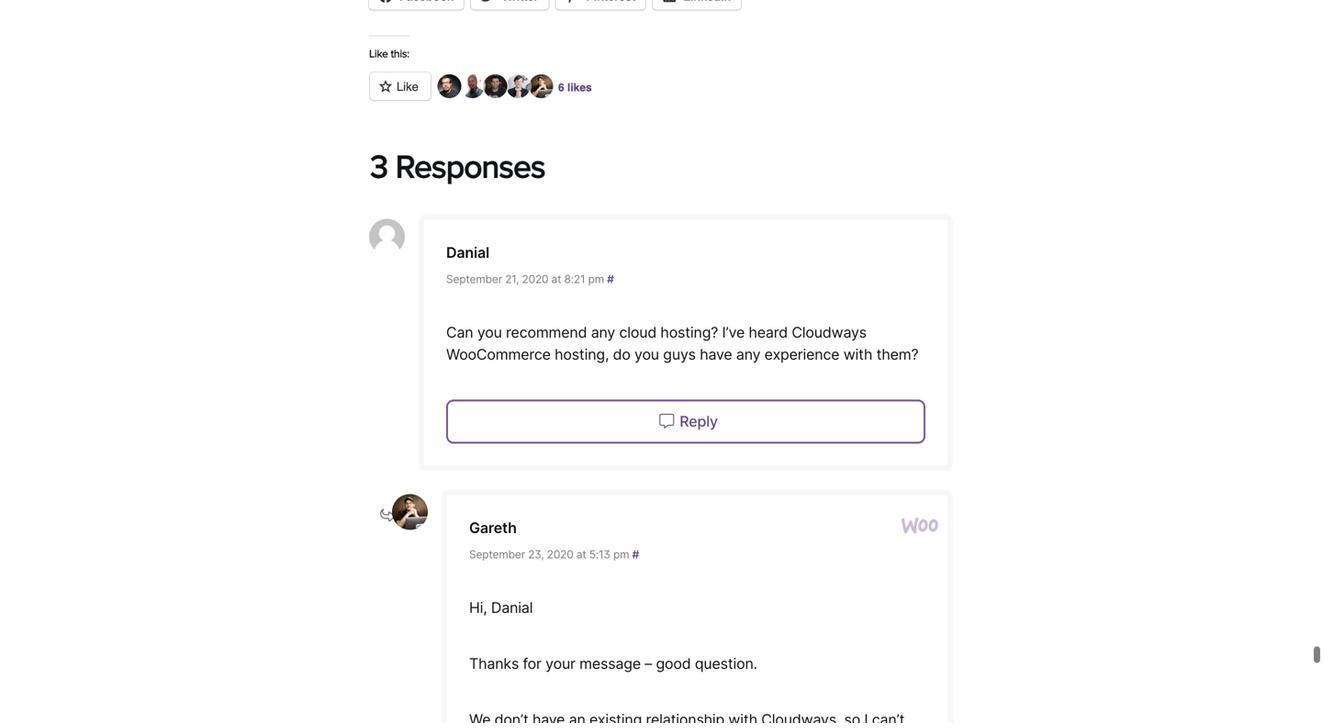 Task type: vqa. For each thing, say whether or not it's contained in the screenshot.
'Merchants'
no



Task type: locate. For each thing, give the bounding box(es) containing it.
1 vertical spatial pm
[[613, 548, 629, 561]]

2020 right 21,
[[522, 273, 549, 286]]

like
[[369, 47, 388, 60]]

3 responses
[[369, 148, 545, 184]]

1 horizontal spatial at
[[576, 548, 586, 561]]

1 vertical spatial at
[[576, 548, 586, 561]]

can
[[446, 324, 473, 342]]

2020
[[522, 273, 549, 286], [547, 548, 573, 561]]

8:21
[[564, 273, 585, 286]]

at left 5:13
[[576, 548, 586, 561]]

1 horizontal spatial danial
[[491, 599, 533, 617]]

1 vertical spatial 2020
[[547, 548, 573, 561]]

pm
[[588, 273, 604, 286], [613, 548, 629, 561]]

you
[[477, 324, 502, 342], [635, 346, 659, 364]]

any down i've
[[736, 346, 761, 364]]

pm right 5:13
[[613, 548, 629, 561]]

0 vertical spatial pm
[[588, 273, 604, 286]]

0 horizontal spatial you
[[477, 324, 502, 342]]

0 vertical spatial danial
[[446, 244, 489, 262]]

# link
[[607, 273, 614, 286], [632, 548, 639, 561]]

0 horizontal spatial #
[[607, 273, 614, 286]]

do
[[613, 346, 631, 364]]

danial right 'hi,'
[[491, 599, 533, 617]]

0 horizontal spatial at
[[551, 273, 561, 286]]

danial up september 21, 2020    at     8:21 pm #
[[446, 244, 489, 262]]

0 horizontal spatial # link
[[607, 273, 614, 286]]

0 vertical spatial you
[[477, 324, 502, 342]]

# link for danial
[[632, 548, 639, 561]]

you up woocommerce
[[477, 324, 502, 342]]

5:13
[[589, 548, 610, 561]]

with
[[844, 346, 873, 364]]

them?
[[876, 346, 919, 364]]

1 vertical spatial #
[[632, 548, 639, 561]]

september down gareth
[[469, 548, 525, 561]]

#
[[607, 273, 614, 286], [632, 548, 639, 561]]

september left 21,
[[446, 273, 502, 286]]

pm for danial
[[613, 548, 629, 561]]

0 vertical spatial # link
[[607, 273, 614, 286]]

experience
[[765, 346, 840, 364]]

danial
[[446, 244, 489, 262], [491, 599, 533, 617]]

0 horizontal spatial pm
[[588, 273, 604, 286]]

1 vertical spatial you
[[635, 346, 659, 364]]

cloud
[[619, 324, 657, 342]]

1 vertical spatial september
[[469, 548, 525, 561]]

0 horizontal spatial danial
[[446, 244, 489, 262]]

1 vertical spatial # link
[[632, 548, 639, 561]]

hi, danial
[[469, 599, 533, 617]]

you down cloud
[[635, 346, 659, 364]]

1 horizontal spatial any
[[736, 346, 761, 364]]

at
[[551, 273, 561, 286], [576, 548, 586, 561]]

0 vertical spatial any
[[591, 324, 615, 342]]

cloudways
[[792, 324, 867, 342]]

0 vertical spatial 2020
[[522, 273, 549, 286]]

september 21, 2020    at     8:21 pm #
[[446, 273, 614, 286]]

# right 8:21 on the left top of page
[[607, 273, 614, 286]]

1 horizontal spatial #
[[632, 548, 639, 561]]

1 horizontal spatial you
[[635, 346, 659, 364]]

# link right 8:21 on the left top of page
[[607, 273, 614, 286]]

21,
[[505, 273, 519, 286]]

# for you
[[607, 273, 614, 286]]

this:
[[391, 47, 409, 60]]

message
[[580, 655, 641, 673]]

# right 5:13
[[632, 548, 639, 561]]

2020 right 23,
[[547, 548, 573, 561]]

1 horizontal spatial # link
[[632, 548, 639, 561]]

0 vertical spatial at
[[551, 273, 561, 286]]

1 horizontal spatial pm
[[613, 548, 629, 561]]

0 vertical spatial #
[[607, 273, 614, 286]]

recommend
[[506, 324, 587, 342]]

0 vertical spatial september
[[446, 273, 502, 286]]

any up do
[[591, 324, 615, 342]]

pm right 8:21 on the left top of page
[[588, 273, 604, 286]]

gareth
[[469, 519, 517, 537]]

at left 8:21 on the left top of page
[[551, 273, 561, 286]]

september
[[446, 273, 502, 286], [469, 548, 525, 561]]

thanks for your message – good question.
[[469, 655, 757, 673]]

hi,
[[469, 599, 487, 617]]

any
[[591, 324, 615, 342], [736, 346, 761, 364]]

woocommerce
[[446, 346, 551, 364]]

hosting,
[[555, 346, 609, 364]]

# link right 5:13
[[632, 548, 639, 561]]



Task type: describe. For each thing, give the bounding box(es) containing it.
september for gareth
[[469, 548, 525, 561]]

your
[[546, 655, 576, 673]]

heard
[[749, 324, 788, 342]]

# link for you
[[607, 273, 614, 286]]

responses
[[396, 148, 545, 184]]

can you recommend any cloud hosting? i've heard cloudways woocommerce hosting, do you guys have any experience with them?
[[446, 324, 919, 364]]

have
[[700, 346, 732, 364]]

september for danial
[[446, 273, 502, 286]]

for
[[523, 655, 542, 673]]

guys
[[663, 346, 696, 364]]

september 23, 2020    at     5:13 pm #
[[469, 548, 639, 561]]

# for danial
[[632, 548, 639, 561]]

2020 for gareth
[[547, 548, 573, 561]]

i've
[[722, 324, 745, 342]]

3
[[369, 148, 388, 184]]

reply link
[[446, 400, 926, 444]]

– good
[[645, 655, 691, 673]]

like this:
[[369, 47, 409, 60]]

2020 for danial
[[522, 273, 549, 286]]

thanks
[[469, 655, 519, 673]]

reply
[[680, 413, 718, 431]]

hosting?
[[661, 324, 718, 342]]

pm for you
[[588, 273, 604, 286]]

1 vertical spatial danial
[[491, 599, 533, 617]]

23,
[[528, 548, 544, 561]]

1 vertical spatial any
[[736, 346, 761, 364]]

question.
[[695, 655, 757, 673]]

at for you
[[551, 273, 561, 286]]

0 horizontal spatial any
[[591, 324, 615, 342]]

at for danial
[[576, 548, 586, 561]]



